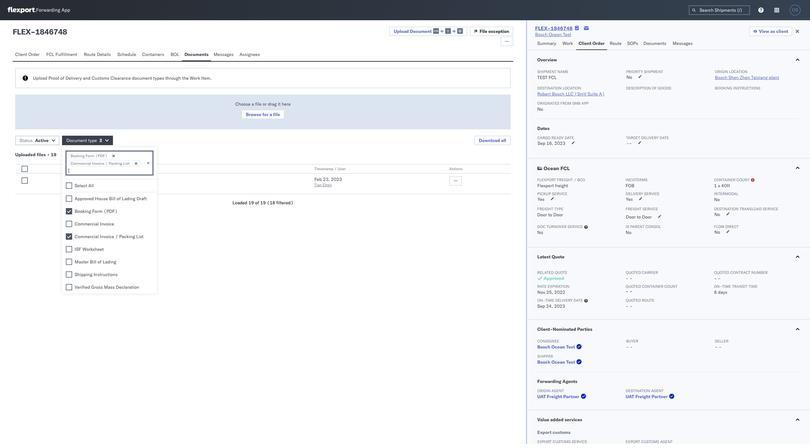 Task type: vqa. For each thing, say whether or not it's contained in the screenshot.
ttt Dec 20, 2026 at 12:39 am's 2 PARTIES
no



Task type: locate. For each thing, give the bounding box(es) containing it.
19 for of
[[260, 200, 266, 206]]

bosch inside destination location robert bosch llc (smv suite a)
[[552, 91, 565, 97]]

sep down cargo
[[538, 141, 545, 146]]

timestamp / user button
[[313, 165, 437, 172]]

0 horizontal spatial partner
[[563, 394, 579, 400]]

1 vertical spatial test
[[566, 344, 575, 350]]

consol
[[646, 224, 661, 229]]

flex-1846748 link
[[535, 25, 573, 31]]

0 vertical spatial destination
[[537, 86, 562, 91]]

1 vertical spatial commercial invoice / packing list
[[75, 234, 144, 240]]

client order right work button
[[579, 41, 605, 46]]

2 agent from the left
[[651, 389, 664, 393]]

quoted left "route"
[[626, 298, 641, 303]]

0 horizontal spatial documents
[[184, 52, 209, 57]]

0 horizontal spatial app
[[61, 7, 70, 13]]

2 vertical spatial bosch ocean test link
[[537, 359, 583, 366]]

approved for approved house bill of lading draft
[[75, 196, 94, 202]]

1 horizontal spatial order
[[593, 41, 605, 46]]

bosch ocean test link down "consignee"
[[537, 344, 583, 350]]

sep for sep 16, 2023
[[538, 141, 545, 146]]

documents for the left documents button
[[184, 52, 209, 57]]

a
[[252, 101, 254, 107], [270, 112, 272, 117]]

bill right house
[[109, 196, 116, 202]]

0 horizontal spatial type
[[88, 138, 97, 143]]

(pdf)
[[95, 153, 107, 158], [118, 177, 132, 182], [104, 209, 118, 214]]

uat for destination
[[626, 394, 634, 400]]

client order
[[579, 41, 605, 46], [15, 52, 40, 57]]

partner for destination agent
[[652, 394, 668, 400]]

booking instructions
[[715, 86, 761, 91]]

booking form (pdf) down document type 2
[[71, 153, 107, 158]]

0 vertical spatial upload
[[394, 28, 409, 34]]

1 vertical spatial location
[[563, 86, 581, 91]]

2 horizontal spatial 19
[[260, 200, 266, 206]]

1 horizontal spatial destination
[[626, 389, 650, 393]]

uat freight partner link down origin agent
[[537, 394, 588, 400]]

nov
[[537, 290, 545, 295]]

time up 24,
[[545, 298, 554, 303]]

1 vertical spatial bosch ocean test link
[[537, 344, 583, 350]]

test for shipper
[[566, 360, 575, 365]]

location for llc
[[563, 86, 581, 91]]

19
[[51, 152, 56, 158], [248, 200, 254, 206], [260, 200, 266, 206]]

consignee
[[537, 339, 559, 344]]

0 horizontal spatial forwarding
[[36, 7, 60, 13]]

None text field
[[68, 168, 74, 174]]

route inside button
[[610, 41, 622, 46]]

type left 2
[[88, 138, 97, 143]]

1 horizontal spatial bill
[[109, 196, 116, 202]]

lading
[[122, 196, 135, 202], [103, 259, 116, 265]]

bosch ocean test for shipper
[[537, 360, 575, 365]]

on-
[[714, 284, 722, 289], [537, 298, 545, 303]]

1 partner from the left
[[563, 394, 579, 400]]

1 uat freight partner link from the left
[[537, 394, 588, 400]]

0 vertical spatial bosch ocean test
[[535, 32, 571, 37]]

route details
[[84, 52, 111, 57]]

no down the originates
[[537, 106, 543, 112]]

booking inside list box
[[75, 209, 91, 214]]

location up shen
[[729, 69, 748, 74]]

priority
[[626, 69, 643, 74]]

2023 right the "23,"
[[331, 177, 342, 182]]

bosch ocean test link for shipper
[[537, 359, 583, 366]]

location inside destination location robert bosch llc (smv suite a)
[[563, 86, 581, 91]]

bosch ocean test link down shipper
[[537, 359, 583, 366]]

None checkbox
[[66, 196, 72, 202], [66, 234, 72, 240], [66, 259, 72, 265], [66, 272, 72, 278], [66, 196, 72, 202], [66, 234, 72, 240], [66, 259, 72, 265], [66, 272, 72, 278]]

carrier
[[642, 270, 658, 275]]

test up agents
[[566, 360, 575, 365]]

invoice down approved house bill of lading draft
[[100, 221, 114, 227]]

work
[[563, 41, 573, 46], [190, 75, 200, 81]]

quoted inside quoted container count - -
[[626, 284, 641, 289]]

2 uat freight partner from the left
[[626, 394, 668, 400]]

chen
[[323, 183, 332, 187]]

1 horizontal spatial client order
[[579, 41, 605, 46]]

uat down origin agent
[[537, 394, 546, 400]]

client
[[579, 41, 592, 46], [15, 52, 27, 57]]

ocean fcl
[[544, 165, 570, 172]]

to down freight service
[[637, 214, 641, 220]]

uat freight partner down origin agent
[[537, 394, 579, 400]]

door
[[537, 212, 547, 218], [553, 212, 563, 218], [626, 214, 636, 220], [642, 214, 652, 220]]

origin agent
[[537, 389, 564, 393]]

latest
[[537, 254, 551, 260]]

list box
[[62, 179, 157, 294]]

0 vertical spatial bosch ocean test link
[[535, 31, 571, 38]]

on- down the nov
[[537, 298, 545, 303]]

uat freight partner down destination agent
[[626, 394, 668, 400]]

containers button
[[140, 49, 168, 61]]

master
[[75, 259, 89, 265]]

0 horizontal spatial origin
[[537, 389, 551, 393]]

proof
[[48, 75, 59, 81]]

type inside freight type door to door
[[554, 207, 563, 211]]

location inside origin location bosch shen zhen taixiang plant
[[729, 69, 748, 74]]

documents button up overview button
[[641, 38, 670, 50]]

2023 down ready
[[555, 141, 566, 146]]

1 vertical spatial a
[[270, 112, 272, 117]]

1 horizontal spatial on-
[[714, 284, 722, 289]]

sep for sep 24, 2023
[[537, 304, 545, 309]]

1 horizontal spatial route
[[610, 41, 622, 46]]

file left or
[[255, 101, 262, 107]]

1 horizontal spatial documents
[[644, 41, 667, 46]]

1 vertical spatial route
[[84, 52, 96, 57]]

route inside button
[[84, 52, 96, 57]]

2 uat from the left
[[626, 394, 634, 400]]

messages
[[673, 41, 693, 46], [214, 52, 234, 57]]

door up 'is'
[[626, 214, 636, 220]]

work inside work button
[[563, 41, 573, 46]]

test
[[537, 75, 548, 80]]

0 horizontal spatial destination
[[537, 86, 562, 91]]

order left route button
[[593, 41, 605, 46]]

ocean down "consignee"
[[552, 344, 565, 350]]

document for document type / filename
[[89, 166, 108, 171]]

approved inside list box
[[75, 196, 94, 202]]

document type 2
[[66, 138, 102, 143]]

2 uat freight partner link from the left
[[626, 394, 676, 400]]

2 vertical spatial fcl
[[561, 165, 570, 172]]

x
[[718, 183, 720, 189]]

fcl inside button
[[46, 52, 54, 57]]

schedule button
[[115, 49, 140, 61]]

origin up booking
[[715, 69, 728, 74]]

bosch ocean test for consignee
[[537, 344, 575, 350]]

2 horizontal spatial document
[[410, 28, 432, 34]]

browse
[[246, 112, 261, 117]]

1 horizontal spatial delivery
[[641, 135, 659, 140]]

0 vertical spatial origin
[[715, 69, 728, 74]]

uat freight partner
[[537, 394, 579, 400], [626, 394, 668, 400]]

2023 inside feb 23, 2023 tian chen
[[331, 177, 342, 182]]

form down type
[[107, 177, 117, 182]]

client-
[[537, 327, 553, 332]]

uat freight partner link down destination agent
[[626, 394, 676, 400]]

2 horizontal spatial destination
[[714, 207, 739, 211]]

0 vertical spatial messages
[[673, 41, 693, 46]]

no down the priority
[[627, 74, 632, 80]]

messages left assignees
[[214, 52, 234, 57]]

bosch left llc
[[552, 91, 565, 97]]

time up days
[[722, 284, 731, 289]]

2 vertical spatial destination
[[626, 389, 650, 393]]

1 horizontal spatial count
[[737, 178, 750, 182]]

2 flexport from the top
[[537, 183, 554, 189]]

quoted inside quoted contract number - - rate expiration nov 25, 2022
[[714, 270, 730, 275]]

choose a file or drag it here
[[235, 101, 291, 107]]

invoice down the commercial invoice
[[100, 234, 114, 240]]

1 horizontal spatial uat freight partner
[[626, 394, 668, 400]]

2 vertical spatial booking form (pdf)
[[75, 209, 118, 214]]

priority shipment
[[626, 69, 663, 74]]

work right the
[[190, 75, 200, 81]]

no down intermodal at the right of page
[[714, 197, 720, 203]]

0 horizontal spatial upload
[[33, 75, 47, 81]]

uat for origin
[[537, 394, 546, 400]]

partner
[[563, 394, 579, 400], [652, 394, 668, 400]]

freight inside freight type door to door
[[537, 207, 553, 211]]

item.
[[201, 75, 212, 81]]

2 vertical spatial commercial
[[75, 234, 99, 240]]

date for --
[[660, 135, 669, 140]]

booking form (pdf) inside list box
[[75, 209, 118, 214]]

0 horizontal spatial client order
[[15, 52, 40, 57]]

freight
[[537, 207, 553, 211], [626, 207, 642, 211], [547, 394, 562, 400], [635, 394, 651, 400]]

forwarding agents
[[537, 379, 577, 385]]

0 vertical spatial location
[[729, 69, 748, 74]]

forwarding
[[36, 7, 60, 13], [537, 379, 561, 385]]

1 horizontal spatial messages button
[[670, 38, 696, 50]]

quoted inside quoted route - -
[[626, 298, 641, 303]]

destination inside destination location robert bosch llc (smv suite a)
[[537, 86, 562, 91]]

1 horizontal spatial messages
[[673, 41, 693, 46]]

origin inside origin location bosch shen zhen taixiang plant
[[715, 69, 728, 74]]

sep left 24,
[[537, 304, 545, 309]]

destination transload service
[[714, 207, 778, 211]]

commercial invoice / packing list down the commercial invoice
[[75, 234, 144, 240]]

fcl inside shipment name test fcl
[[549, 75, 557, 80]]

0 vertical spatial on-
[[714, 284, 722, 289]]

1846748 down forwarding app
[[35, 27, 67, 36]]

shipping
[[75, 272, 92, 278]]

client-nominated parties button
[[527, 320, 810, 339]]

0 horizontal spatial to
[[548, 212, 552, 218]]

on- inside on-time transit time 8 days
[[714, 284, 722, 289]]

fcl up 'flexport freight / bco flexport freight'
[[561, 165, 570, 172]]

upload inside button
[[394, 28, 409, 34]]

yes down pickup
[[538, 197, 545, 202]]

form inside list box
[[92, 209, 102, 214]]

origin for origin agent
[[537, 389, 551, 393]]

(18
[[267, 200, 275, 206]]

work right summary button
[[563, 41, 573, 46]]

1846748 up work button
[[551, 25, 573, 31]]

uat freight partner link for origin
[[537, 394, 588, 400]]

status active
[[20, 138, 49, 143]]

nominated
[[553, 327, 576, 332]]

quoted inside quoted carrier - -
[[626, 270, 641, 275]]

file
[[255, 101, 262, 107], [273, 112, 280, 117]]

booking up the commercial invoice
[[75, 209, 91, 214]]

0 vertical spatial client order
[[579, 41, 605, 46]]

1 vertical spatial upload
[[33, 75, 47, 81]]

ocean down shipper
[[552, 360, 565, 365]]

client down flex
[[15, 52, 27, 57]]

1 flexport from the top
[[537, 178, 556, 182]]

no inside intermodal no
[[714, 197, 720, 203]]

1 vertical spatial fcl
[[549, 75, 557, 80]]

delivery
[[66, 75, 82, 81], [626, 191, 643, 196]]

approved down related quote
[[544, 276, 564, 281]]

0 horizontal spatial count
[[665, 284, 678, 289]]

documents for right documents button
[[644, 41, 667, 46]]

status
[[20, 138, 33, 143]]

route for route details
[[84, 52, 96, 57]]

1 vertical spatial document
[[66, 138, 87, 143]]

a right for
[[270, 112, 272, 117]]

booking up all
[[89, 177, 105, 182]]

0 horizontal spatial client
[[15, 52, 27, 57]]

0 vertical spatial fcl
[[46, 52, 54, 57]]

of for master bill of lading
[[98, 259, 102, 265]]

to
[[548, 212, 552, 218], [637, 214, 641, 220]]

service right transload
[[763, 207, 778, 211]]

quoted left the carrier
[[626, 270, 641, 275]]

ocean up 'flexport freight / bco flexport freight'
[[544, 165, 559, 172]]

delivery down fob at right top
[[626, 191, 643, 196]]

bosch up booking
[[715, 75, 728, 80]]

invoice up document type / filename
[[92, 161, 104, 166]]

bosch ocean test down "flex-1846748" link
[[535, 32, 571, 37]]

1 vertical spatial origin
[[537, 389, 551, 393]]

2023 for sep 16, 2023
[[555, 141, 566, 146]]

sops
[[627, 41, 638, 46]]

1 vertical spatial delivery
[[626, 191, 643, 196]]

time for on-time delivery date
[[545, 298, 554, 303]]

1 yes from the left
[[538, 197, 545, 202]]

0 vertical spatial delivery
[[66, 75, 82, 81]]

1 horizontal spatial origin
[[715, 69, 728, 74]]

0 horizontal spatial uat
[[537, 394, 546, 400]]

booking form (pdf)
[[71, 153, 107, 158], [89, 177, 132, 182], [75, 209, 118, 214]]

0 horizontal spatial delivery
[[555, 298, 573, 303]]

0 vertical spatial commercial invoice / packing list
[[71, 161, 130, 166]]

None checkbox
[[22, 166, 28, 172], [22, 178, 28, 184], [66, 183, 72, 189], [66, 208, 72, 215], [66, 221, 72, 227], [66, 246, 72, 253], [66, 284, 72, 291], [22, 166, 28, 172], [22, 178, 28, 184], [66, 183, 72, 189], [66, 208, 72, 215], [66, 221, 72, 227], [66, 246, 72, 253], [66, 284, 72, 291]]

0 horizontal spatial agent
[[552, 389, 564, 393]]

agent down forwarding agents
[[552, 389, 564, 393]]

2 vertical spatial test
[[566, 360, 575, 365]]

uat freight partner link
[[537, 394, 588, 400], [626, 394, 676, 400]]

form up the commercial invoice
[[92, 209, 102, 214]]

number
[[752, 270, 768, 275]]

upload for upload proof of delivery and customs clearance document types through the work item.
[[33, 75, 47, 81]]

freight down pickup
[[537, 207, 553, 211]]

of for upload proof of delivery and customs clearance document types through the work item.
[[60, 75, 64, 81]]

bosch down "consignee"
[[537, 344, 550, 350]]

route left 'sops'
[[610, 41, 622, 46]]

file down it
[[273, 112, 280, 117]]

a right choose
[[252, 101, 254, 107]]

loaded 19 of 19 (18 filtered)
[[233, 200, 293, 206]]

bookingform.pdf
[[89, 186, 121, 191]]

0 horizontal spatial work
[[190, 75, 200, 81]]

2 partner from the left
[[652, 394, 668, 400]]

quoted contract number - - rate expiration nov 25, 2022
[[537, 270, 768, 295]]

actions
[[450, 166, 463, 171]]

1 agent from the left
[[552, 389, 564, 393]]

1 vertical spatial booking
[[89, 177, 105, 182]]

form down document type 2
[[86, 153, 94, 158]]

(pdf) inside list box
[[104, 209, 118, 214]]

1 horizontal spatial fcl
[[549, 75, 557, 80]]

1 vertical spatial flexport
[[537, 183, 554, 189]]

file inside the browse for a file button
[[273, 112, 280, 117]]

booking form (pdf) up the commercial invoice
[[75, 209, 118, 214]]

on- for on-time transit time 8 days
[[714, 284, 722, 289]]

freight up door to door
[[626, 207, 642, 211]]

list
[[123, 161, 130, 166], [136, 234, 144, 240]]

1 vertical spatial work
[[190, 75, 200, 81]]

mass
[[104, 285, 115, 290]]

agent for destination agent
[[651, 389, 664, 393]]

0 vertical spatial flexport
[[537, 178, 556, 182]]

of left the (18
[[255, 200, 259, 206]]

bosch down flex-
[[535, 32, 548, 37]]

(pdf) down approved house bill of lading draft
[[104, 209, 118, 214]]

location
[[729, 69, 748, 74], [563, 86, 581, 91]]

documents button right bol on the left top of page
[[182, 49, 211, 61]]

0 horizontal spatial 19
[[51, 152, 56, 158]]

1 horizontal spatial approved
[[544, 276, 564, 281]]

0 horizontal spatial lading
[[103, 259, 116, 265]]

download all
[[479, 138, 506, 143]]

(pdf) down filename
[[118, 177, 132, 182]]

forwarding up flex - 1846748
[[36, 7, 60, 13]]

yes for pickup
[[538, 197, 545, 202]]

client-nominated parties
[[537, 327, 592, 332]]

select
[[75, 183, 87, 189]]

upload for upload document
[[394, 28, 409, 34]]

25,
[[546, 290, 553, 295]]

view as client
[[759, 28, 788, 34]]

no inside is parent consol no
[[626, 230, 632, 235]]

route left details
[[84, 52, 96, 57]]

2 yes from the left
[[626, 197, 633, 202]]

uat freight partner for destination
[[626, 394, 668, 400]]

documents right bol button
[[184, 52, 209, 57]]

2 vertical spatial booking
[[75, 209, 91, 214]]

quoted for quoted carrier - -
[[626, 270, 641, 275]]

messages for messages button to the left
[[214, 52, 234, 57]]

1 vertical spatial messages
[[214, 52, 234, 57]]

documents up overview button
[[644, 41, 667, 46]]

test up work button
[[563, 32, 571, 37]]

destination location robert bosch llc (smv suite a)
[[537, 86, 605, 97]]

all
[[88, 183, 94, 189]]

bosch ocean test down "consignee"
[[537, 344, 575, 350]]

type down pickup service
[[554, 207, 563, 211]]

no down 'is'
[[626, 230, 632, 235]]

0 horizontal spatial yes
[[538, 197, 545, 202]]

1 vertical spatial count
[[665, 284, 678, 289]]

delivery left "and"
[[66, 75, 82, 81]]

time right transit
[[749, 284, 758, 289]]

quoted for quoted route - -
[[626, 298, 641, 303]]

overview button
[[527, 50, 810, 69]]

lading left draft
[[122, 196, 135, 202]]

bill right 'master'
[[90, 259, 96, 265]]

details
[[97, 52, 111, 57]]

delivery right target
[[641, 135, 659, 140]]

2023 for sep 24, 2023
[[554, 304, 565, 309]]

yes down fob at right top
[[626, 197, 633, 202]]

transload
[[740, 207, 762, 211]]

commercial invoice / packing list up type
[[71, 161, 130, 166]]

2 vertical spatial form
[[92, 209, 102, 214]]

shipment
[[537, 69, 557, 74]]

count right container in the right of the page
[[737, 178, 750, 182]]

fcl left fulfillment
[[46, 52, 54, 57]]

1 uat freight partner from the left
[[537, 394, 579, 400]]

tian
[[314, 183, 322, 187]]

route button
[[607, 38, 625, 50]]

sep
[[538, 141, 545, 146], [537, 304, 545, 309]]

client for left the client order button
[[15, 52, 27, 57]]

uat freight partner link for destination
[[626, 394, 676, 400]]

time
[[722, 284, 731, 289], [749, 284, 758, 289], [545, 298, 554, 303]]

2 vertical spatial document
[[89, 166, 108, 171]]

forwarding app link
[[8, 7, 70, 13]]

test
[[563, 32, 571, 37], [566, 344, 575, 350], [566, 360, 575, 365]]

1 vertical spatial order
[[28, 52, 40, 57]]

freight down ocean fcl
[[557, 178, 573, 182]]

agent up value added services button
[[651, 389, 664, 393]]

flex-1846748
[[535, 25, 573, 31]]

1 uat from the left
[[537, 394, 546, 400]]

ocean inside ocean fcl button
[[544, 165, 559, 172]]

pickup service
[[537, 191, 567, 196]]

of right proof
[[60, 75, 64, 81]]

0 vertical spatial approved
[[75, 196, 94, 202]]

0 vertical spatial order
[[593, 41, 605, 46]]

19 left the (18
[[260, 200, 266, 206]]

to up turnover
[[548, 212, 552, 218]]

1 horizontal spatial client
[[579, 41, 592, 46]]



Task type: describe. For each thing, give the bounding box(es) containing it.
client for the client order button to the right
[[579, 41, 592, 46]]

approved for approved
[[544, 276, 564, 281]]

container count
[[714, 178, 750, 182]]

1 vertical spatial delivery
[[555, 298, 573, 303]]

1 horizontal spatial documents button
[[641, 38, 670, 50]]

parties
[[577, 327, 592, 332]]

type
[[109, 166, 117, 171]]

order for left the client order button
[[28, 52, 40, 57]]

door up turnover
[[553, 212, 563, 218]]

timestamp
[[314, 166, 333, 171]]

sep 24, 2023
[[537, 304, 565, 309]]

list box containing select all
[[62, 179, 157, 294]]

fcl fulfillment
[[46, 52, 77, 57]]

route
[[642, 298, 655, 303]]

instructions
[[94, 272, 118, 278]]

uploaded files ∙ 19
[[15, 152, 56, 158]]

agents
[[563, 379, 577, 385]]

1 horizontal spatial to
[[637, 214, 641, 220]]

location for zhen
[[729, 69, 748, 74]]

1 vertical spatial bill
[[90, 259, 96, 265]]

1 horizontal spatial 19
[[248, 200, 254, 206]]

1 vertical spatial freight
[[555, 183, 568, 189]]

shipment name test fcl
[[537, 69, 569, 80]]

robert
[[537, 91, 551, 97]]

no down flow
[[715, 229, 720, 235]]

0 horizontal spatial 1846748
[[35, 27, 67, 36]]

value added services button
[[527, 410, 810, 429]]

0 vertical spatial booking
[[71, 153, 85, 158]]

value
[[537, 417, 549, 423]]

flexport. image
[[8, 7, 36, 13]]

1 x 40ft
[[714, 183, 730, 189]]

suite
[[588, 91, 598, 97]]

bosch inside origin location bosch shen zhen taixiang plant
[[715, 75, 728, 80]]

work button
[[560, 38, 576, 50]]

destination for service
[[714, 207, 739, 211]]

2 horizontal spatial time
[[749, 284, 758, 289]]

cargo ready date
[[537, 135, 574, 140]]

target delivery date
[[626, 135, 669, 140]]

service right turnover
[[568, 224, 583, 229]]

0 vertical spatial freight
[[557, 178, 573, 182]]

0 vertical spatial form
[[86, 153, 94, 158]]

feb 23, 2023 tian chen
[[314, 177, 342, 187]]

1 vertical spatial form
[[107, 177, 117, 182]]

flex - 1846748
[[13, 27, 67, 36]]

bol button
[[168, 49, 182, 61]]

quoted for quoted container count - -
[[626, 284, 641, 289]]

test for consignee
[[566, 344, 575, 350]]

incoterms
[[626, 178, 648, 182]]

smb
[[572, 101, 581, 106]]

0 vertical spatial delivery
[[641, 135, 659, 140]]

booking form (pdf) link
[[89, 176, 132, 184]]

services
[[565, 417, 582, 423]]

buyer
[[626, 339, 638, 344]]

to inside freight type door to door
[[548, 212, 552, 218]]

type for freight
[[554, 207, 563, 211]]

fcl inside button
[[561, 165, 570, 172]]

agent for origin agent
[[552, 389, 564, 393]]

packing inside list box
[[119, 234, 135, 240]]

os button
[[788, 3, 803, 17]]

count inside quoted container count - -
[[665, 284, 678, 289]]

0 vertical spatial invoice
[[92, 161, 104, 166]]

type for document
[[88, 138, 97, 143]]

0 horizontal spatial delivery
[[66, 75, 82, 81]]

bosch down shipper
[[537, 360, 550, 365]]

no up flow
[[715, 212, 720, 217]]

description
[[626, 86, 651, 91]]

23,
[[323, 177, 330, 182]]

route details button
[[81, 49, 115, 61]]

Search Shipments (/) text field
[[689, 5, 750, 15]]

quoted for quoted contract number - - rate expiration nov 25, 2022
[[714, 270, 730, 275]]

client order for the client order button to the right
[[579, 41, 605, 46]]

of for loaded 19 of 19 (18 filtered)
[[255, 200, 259, 206]]

no down doc
[[537, 230, 543, 235]]

time for on-time transit time 8 days
[[722, 284, 731, 289]]

1 vertical spatial booking form (pdf)
[[89, 177, 132, 182]]

quoted container count - -
[[626, 284, 678, 294]]

no inside originates from smb app no
[[537, 106, 543, 112]]

document type / filename button
[[88, 165, 302, 172]]

origin for origin location bosch shen zhen taixiang plant
[[715, 69, 728, 74]]

days
[[718, 290, 727, 295]]

16,
[[547, 141, 553, 146]]

intermodal
[[714, 191, 739, 196]]

0 vertical spatial booking form (pdf)
[[71, 153, 107, 158]]

approved house bill of lading draft
[[75, 196, 147, 202]]

of left "goods"
[[652, 86, 657, 91]]

0 vertical spatial (pdf)
[[95, 153, 107, 158]]

2023 for feb 23, 2023 tian chen
[[331, 177, 342, 182]]

0 horizontal spatial list
[[123, 161, 130, 166]]

incoterms fob
[[626, 178, 648, 189]]

filename
[[122, 166, 138, 171]]

added
[[550, 417, 564, 423]]

quoted carrier - -
[[626, 270, 658, 281]]

0 vertical spatial a
[[252, 101, 254, 107]]

1 vertical spatial (pdf)
[[118, 177, 132, 182]]

download
[[479, 138, 500, 143]]

bosch ocean test link for consignee
[[537, 344, 583, 350]]

0 horizontal spatial documents button
[[182, 49, 211, 61]]

instructions
[[733, 86, 761, 91]]

destination for robert
[[537, 86, 562, 91]]

0 horizontal spatial file
[[255, 101, 262, 107]]

0 horizontal spatial messages button
[[211, 49, 237, 61]]

draft
[[137, 196, 147, 202]]

client order for left the client order button
[[15, 52, 40, 57]]

cargo
[[537, 135, 551, 140]]

messages for right messages button
[[673, 41, 693, 46]]

it
[[278, 101, 281, 107]]

latest quote
[[537, 254, 565, 260]]

2 vertical spatial invoice
[[100, 234, 114, 240]]

shipping instructions
[[75, 272, 118, 278]]

door up doc
[[537, 212, 547, 218]]

fob
[[626, 183, 635, 189]]

commercial invoice / packing list inside list box
[[75, 234, 144, 240]]

19 for ∙
[[51, 152, 56, 158]]

feb
[[314, 177, 322, 182]]

document for document type 2
[[66, 138, 87, 143]]

yes for delivery
[[626, 197, 633, 202]]

uat freight partner for origin
[[537, 394, 579, 400]]

summary
[[537, 41, 556, 46]]

8
[[714, 290, 717, 295]]

app inside originates from smb app no
[[582, 101, 589, 106]]

flow
[[714, 224, 725, 229]]

0 vertical spatial commercial
[[71, 161, 91, 166]]

ocean fcl button
[[527, 159, 810, 178]]

filtered)
[[276, 200, 293, 206]]

order for the client order button to the right
[[593, 41, 605, 46]]

service up service
[[644, 191, 660, 196]]

1 horizontal spatial client order button
[[576, 38, 607, 50]]

upload document button
[[389, 27, 467, 36]]

freight service
[[626, 207, 658, 211]]

shipment
[[644, 69, 663, 74]]

0 vertical spatial packing
[[109, 161, 122, 166]]

1 horizontal spatial list
[[136, 234, 144, 240]]

doc turnover service
[[537, 224, 583, 229]]

on- for on-time delivery date
[[537, 298, 545, 303]]

flexport freight / bco flexport freight
[[537, 178, 585, 189]]

buyer - -
[[626, 339, 638, 350]]

seller - -
[[715, 339, 729, 350]]

file exception
[[480, 28, 509, 34]]

quote
[[552, 254, 565, 260]]

from
[[561, 101, 571, 106]]

freight type door to door
[[537, 207, 563, 218]]

pickup
[[537, 191, 551, 196]]

forwarding for forwarding app
[[36, 7, 60, 13]]

/ inside 'flexport freight / bco flexport freight'
[[574, 178, 576, 182]]

booking
[[715, 86, 732, 91]]

of down bookingform.pdf
[[117, 196, 121, 202]]

a inside button
[[270, 112, 272, 117]]

flex-
[[535, 25, 551, 31]]

view
[[759, 28, 769, 34]]

forwarding for forwarding agents
[[537, 379, 561, 385]]

gross
[[91, 285, 103, 290]]

verified gross mass declaration
[[75, 285, 139, 290]]

is parent consol no
[[626, 224, 661, 235]]

the
[[182, 75, 189, 81]]

uploaded
[[15, 152, 36, 158]]

ocean down "flex-1846748" link
[[549, 32, 562, 37]]

0 vertical spatial app
[[61, 7, 70, 13]]

and
[[83, 75, 90, 81]]

2
[[99, 138, 102, 143]]

freight down origin agent
[[547, 394, 562, 400]]

freight down destination agent
[[635, 394, 651, 400]]

active
[[35, 138, 49, 143]]

service down 'flexport freight / bco flexport freight'
[[552, 191, 567, 196]]

partner for origin agent
[[563, 394, 579, 400]]

door down service
[[642, 214, 652, 220]]

choose
[[235, 101, 251, 107]]

export
[[537, 430, 552, 435]]

1 vertical spatial invoice
[[100, 221, 114, 227]]

0 vertical spatial test
[[563, 32, 571, 37]]

shen
[[729, 75, 739, 80]]

fulfillment
[[55, 52, 77, 57]]

description of goods
[[626, 86, 671, 91]]

date for sep 16, 2023
[[565, 135, 574, 140]]

0 vertical spatial lading
[[122, 196, 135, 202]]

0 horizontal spatial client order button
[[13, 49, 44, 61]]

for
[[262, 112, 269, 117]]

forwarding app
[[36, 7, 70, 13]]

1 horizontal spatial 1846748
[[551, 25, 573, 31]]

route for route
[[610, 41, 622, 46]]

0 vertical spatial bill
[[109, 196, 116, 202]]

2022
[[554, 290, 565, 295]]

1 vertical spatial commercial
[[75, 221, 99, 227]]



